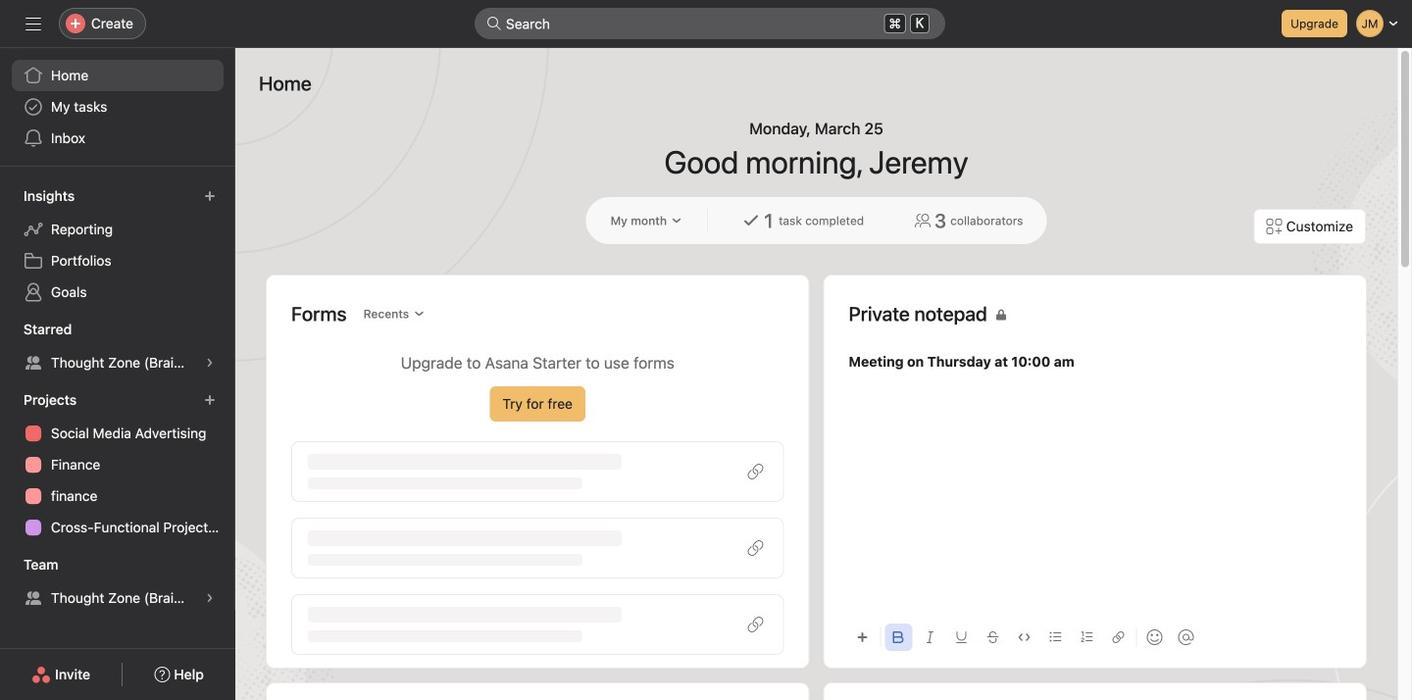 Task type: describe. For each thing, give the bounding box(es) containing it.
bulleted list image
[[1050, 632, 1062, 643]]

see details, thought zone (brainstorm space) image
[[204, 592, 216, 604]]

insights element
[[0, 179, 235, 312]]

projects element
[[0, 383, 235, 547]]

strikethrough image
[[987, 632, 999, 643]]

see details, thought zone (brainstorm space) image
[[204, 357, 216, 369]]

Search tasks, projects, and more text field
[[475, 8, 946, 39]]

link image
[[1113, 632, 1125, 643]]

starred element
[[0, 312, 235, 383]]

code image
[[1019, 632, 1030, 643]]

at mention image
[[1178, 630, 1194, 645]]

bold image
[[893, 632, 905, 643]]

insert an object image
[[857, 632, 869, 643]]

underline image
[[956, 632, 968, 643]]



Task type: locate. For each thing, give the bounding box(es) containing it.
numbered list image
[[1081, 632, 1093, 643]]

global element
[[0, 48, 235, 166]]

None field
[[475, 8, 946, 39]]

toolbar
[[849, 615, 1342, 659]]

prominent image
[[487, 16, 502, 31]]

teams element
[[0, 547, 235, 618]]

hide sidebar image
[[26, 16, 41, 31]]

italics image
[[924, 632, 936, 643]]

new insights image
[[204, 190, 216, 202]]

new project or portfolio image
[[204, 394, 216, 406]]



Task type: vqa. For each thing, say whether or not it's contained in the screenshot.
rocket image
no



